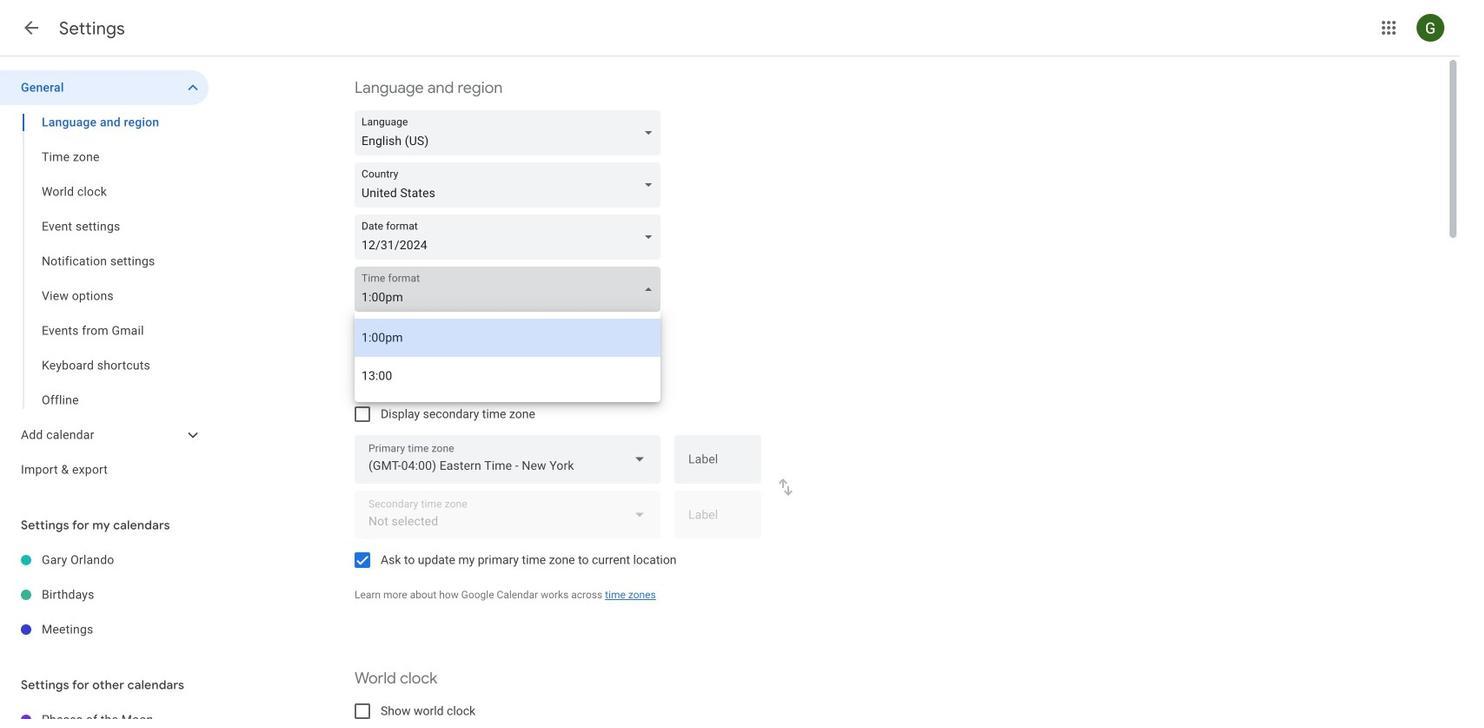 Task type: vqa. For each thing, say whether or not it's contained in the screenshot.
the Sat
no



Task type: locate. For each thing, give the bounding box(es) containing it.
time format list box
[[355, 312, 661, 403]]

Label for primary time zone. text field
[[689, 454, 748, 478]]

None field
[[355, 110, 668, 156], [355, 163, 668, 208], [355, 215, 668, 260], [355, 267, 668, 312], [355, 436, 661, 484], [355, 110, 668, 156], [355, 163, 668, 208], [355, 215, 668, 260], [355, 267, 668, 312], [355, 436, 661, 484]]

1 tree from the top
[[0, 70, 209, 488]]

general tree item
[[0, 70, 209, 105]]

1 vertical spatial tree
[[0, 543, 209, 648]]

phases of the moon tree item
[[0, 703, 209, 720]]

0 vertical spatial tree
[[0, 70, 209, 488]]

tree
[[0, 70, 209, 488], [0, 543, 209, 648]]

go back image
[[21, 17, 42, 38]]

gary orlando tree item
[[0, 543, 209, 578]]

heading
[[59, 17, 125, 40]]

Label for secondary time zone. text field
[[689, 510, 748, 534]]

group
[[0, 105, 209, 418]]



Task type: describe. For each thing, give the bounding box(es) containing it.
swap time zones image
[[776, 477, 797, 498]]

13:00 option
[[355, 357, 661, 396]]

meetings tree item
[[0, 613, 209, 648]]

1:00pm option
[[355, 319, 661, 357]]

2 tree from the top
[[0, 543, 209, 648]]

birthdays tree item
[[0, 578, 209, 613]]



